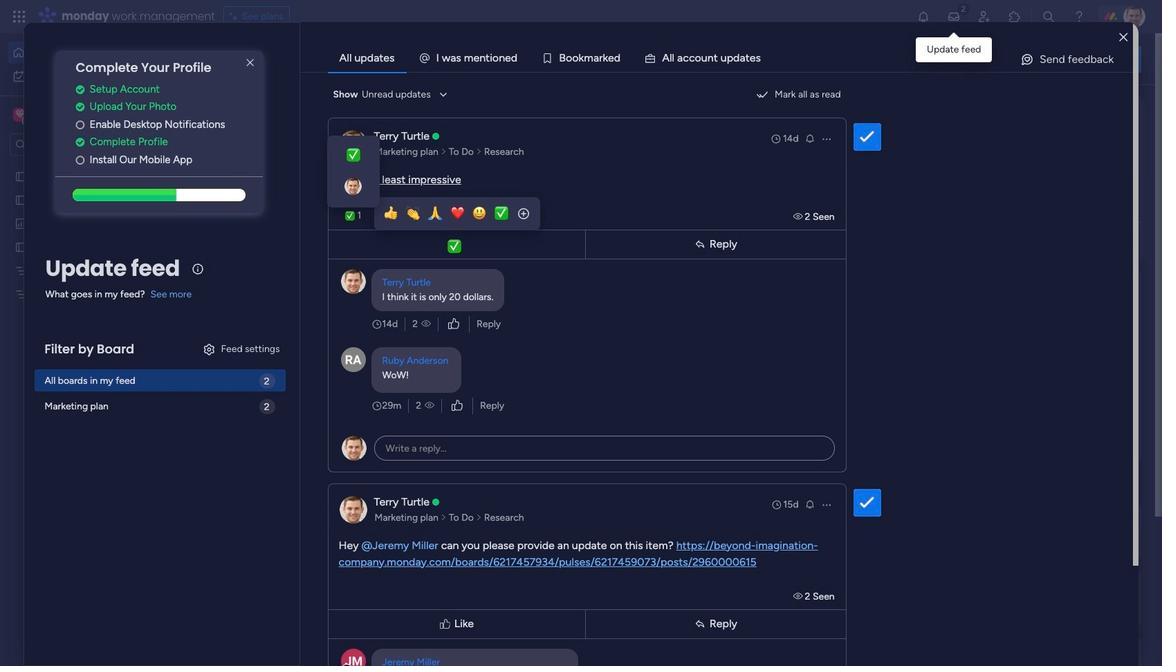 Task type: describe. For each thing, give the bounding box(es) containing it.
1 check circle image from the top
[[76, 84, 85, 95]]

public board image right add to favorites icon
[[457, 253, 473, 268]]

search everything image
[[1042, 10, 1056, 24]]

invite members image
[[978, 10, 991, 24]]

close recently visited image
[[214, 113, 230, 129]]

public board image up "public dashboard" icon
[[15, 193, 28, 206]]

public dashboard image
[[15, 217, 28, 230]]

templates image image
[[947, 278, 1129, 374]]

notifications image
[[917, 10, 931, 24]]

slider arrow image for reminder icon at the bottom
[[441, 511, 447, 525]]

options image
[[821, 133, 832, 144]]

monday marketplace image
[[1008, 10, 1022, 24]]

public board image
[[15, 170, 28, 183]]

add to favorites image
[[637, 253, 650, 267]]

3 check circle image from the top
[[76, 137, 85, 148]]

workspace image
[[15, 107, 25, 122]]

circle o image
[[76, 120, 85, 130]]

dapulse x slim image
[[1121, 100, 1137, 117]]

2 image
[[958, 1, 970, 16]]

1 vertical spatial v2 like image
[[452, 398, 463, 413]]

2 element
[[353, 521, 370, 538]]

public board image right add to favorites image at right top
[[684, 253, 699, 268]]

remove from favorites image
[[410, 422, 424, 436]]



Task type: locate. For each thing, give the bounding box(es) containing it.
give feedback image
[[1021, 53, 1034, 66]]

v2 bolt switch image
[[1053, 52, 1061, 67]]

add to favorites image
[[410, 253, 424, 267]]

v2 like image
[[448, 317, 459, 332], [452, 398, 463, 413]]

2 check circle image from the top
[[76, 102, 85, 112]]

dapulse x slim image
[[242, 55, 258, 71]]

1 vertical spatial option
[[8, 65, 168, 87]]

reminder image
[[804, 499, 815, 510]]

check circle image
[[76, 84, 85, 95], [76, 102, 85, 112], [76, 137, 85, 148]]

v2 user feedback image
[[945, 51, 956, 67]]

tab
[[328, 44, 407, 72]]

v2 seen image
[[793, 211, 805, 222], [421, 317, 431, 331], [425, 399, 435, 413], [793, 591, 805, 602]]

0 vertical spatial v2 like image
[[448, 317, 459, 332]]

Search in workspace field
[[29, 137, 116, 153]]

contact sales element
[[934, 637, 1142, 666]]

help image
[[1072, 10, 1086, 24]]

slider arrow image
[[441, 145, 447, 159], [476, 145, 482, 159], [441, 511, 447, 525]]

close image
[[1120, 32, 1128, 43]]

2 vertical spatial option
[[0, 164, 176, 166]]

select product image
[[12, 10, 26, 24]]

workspace selection element
[[13, 107, 116, 125]]

check circle image down circle o icon
[[76, 137, 85, 148]]

update feed image
[[947, 10, 961, 24]]

check circle image up circle o icon
[[76, 102, 85, 112]]

public board image down "public dashboard" icon
[[15, 240, 28, 253]]

public board image
[[15, 193, 28, 206], [15, 240, 28, 253], [457, 253, 473, 268], [684, 253, 699, 268]]

2 vertical spatial check circle image
[[76, 137, 85, 148]]

reminder image
[[804, 132, 815, 144]]

1 vertical spatial check circle image
[[76, 102, 85, 112]]

tab list
[[328, 44, 1134, 72]]

option
[[8, 42, 168, 64], [8, 65, 168, 87], [0, 164, 176, 166]]

getting started element
[[934, 504, 1142, 560]]

help center element
[[934, 571, 1142, 626]]

0 vertical spatial option
[[8, 42, 168, 64]]

workspace image
[[13, 107, 27, 122]]

terry turtle image
[[1124, 6, 1146, 28]]

see plans image
[[230, 9, 242, 24]]

quick search results list box
[[214, 129, 901, 482]]

options image
[[821, 499, 832, 510]]

circle o image
[[76, 155, 85, 165]]

list box
[[0, 162, 176, 492]]

slider arrow image for reminder image
[[441, 145, 447, 159]]

slider arrow image
[[476, 511, 482, 525]]

check circle image up workspace selection element
[[76, 84, 85, 95]]

0 vertical spatial check circle image
[[76, 84, 85, 95]]



Task type: vqa. For each thing, say whether or not it's contained in the screenshot.
the Getting started "element"
yes



